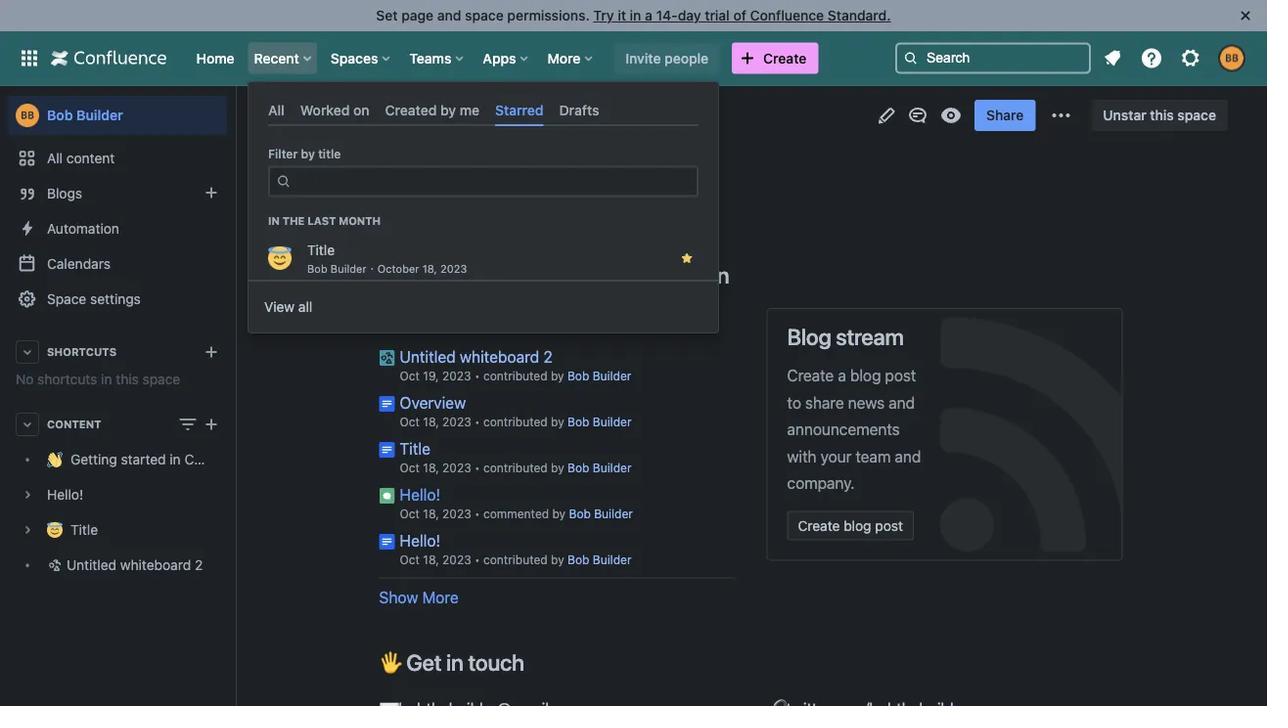 Task type: vqa. For each thing, say whether or not it's contained in the screenshot.
Get
yes



Task type: describe. For each thing, give the bounding box(es) containing it.
worked
[[300, 102, 350, 118]]

1 horizontal spatial title
[[307, 242, 335, 259]]

apps
[[483, 50, 516, 66]]

by inside untitled whiteboard 2 oct 19, 2023 • contributed by bob builder
[[551, 369, 564, 383]]

• for overview oct 18, 2023 • contributed by bob builder
[[475, 415, 480, 429]]

invite
[[626, 50, 661, 66]]

no shortcuts in this space
[[16, 371, 180, 387]]

automation link
[[8, 211, 227, 247]]

all content link
[[8, 141, 227, 176]]

1 horizontal spatial confluence
[[750, 7, 824, 23]]

🖐 get in touch
[[379, 649, 524, 676]]

untitled whiteboard 2 oct 19, 2023 • contributed by bob builder
[[400, 347, 631, 383]]

share
[[805, 393, 844, 412]]

this inside button
[[1150, 107, 1174, 123]]

of
[[733, 7, 746, 23]]

notification icon image
[[1101, 46, 1124, 70]]

filter by title
[[268, 147, 341, 161]]

2 for untitled whiteboard 2
[[195, 557, 203, 573]]

company.
[[787, 474, 855, 492]]

2023 for hello! oct 18, 2023 • commented by bob builder
[[442, 507, 471, 521]]

🖐
[[379, 649, 401, 676]]

2023 inside untitled whiteboard 2 oct 19, 2023 • contributed by bob builder
[[442, 369, 471, 383]]

builder inside space element
[[76, 107, 123, 123]]

oct for title oct 18, 2023 • contributed by bob builder
[[400, 461, 420, 475]]

18, for overview oct 18, 2023 • contributed by bob builder
[[423, 415, 439, 429]]

shortcuts
[[37, 371, 97, 387]]

2023 for hello! oct 18, 2023 • contributed by bob builder
[[442, 553, 471, 567]]

change view image
[[176, 413, 200, 436]]

by inside hello! oct 18, 2023 • commented by bob builder
[[552, 507, 566, 521]]

copy image for 🖐 get in touch
[[522, 650, 546, 674]]

Search field
[[895, 43, 1091, 74]]

unstar
[[1103, 107, 1146, 123]]

people
[[665, 50, 709, 66]]

set
[[376, 7, 398, 23]]

📄 recent pages that i've worked on
[[379, 262, 729, 288]]

overview
[[400, 393, 466, 412]]

appswitcher icon image
[[18, 46, 41, 70]]

the
[[283, 214, 305, 227]]

space
[[47, 291, 86, 307]]

• for title oct 18, 2023 • contributed by bob builder
[[475, 461, 480, 475]]

teams
[[409, 50, 451, 66]]

create for create blog post
[[798, 518, 840, 534]]

1 vertical spatial and
[[889, 393, 915, 412]]

in right it
[[630, 7, 641, 23]]

getting
[[70, 452, 117, 468]]

share button
[[975, 100, 1036, 131]]

by left "title" at the left top
[[301, 147, 315, 161]]

2023 for overview oct 18, 2023 • contributed by bob builder
[[442, 415, 471, 429]]

collapse sidebar image
[[213, 96, 256, 135]]

oct for overview oct 18, 2023 • contributed by bob builder
[[400, 415, 420, 429]]

builder inside 'overview oct 18, 2023 • contributed by bob builder'
[[593, 415, 632, 429]]

show more link
[[379, 588, 459, 607]]

bob builder link for hello! oct 18, 2023 • commented by bob builder
[[569, 507, 633, 521]]

automation
[[47, 221, 119, 237]]

calendars
[[47, 256, 111, 272]]

builder inside hello! oct 18, 2023 • commented by bob builder
[[594, 507, 633, 521]]

builder inside title oct 18, 2023 • contributed by bob builder
[[593, 461, 632, 475]]

18, for hello! oct 18, 2023 • commented by bob builder
[[423, 507, 439, 521]]

all for all
[[268, 102, 285, 118]]

in for 🖐 get in touch
[[446, 649, 464, 676]]

bob inside hello! oct 18, 2023 • contributed by bob builder
[[568, 553, 589, 567]]

view all link
[[249, 288, 718, 327]]

bob builder link for title oct 18, 2023 • contributed by bob builder
[[568, 461, 632, 475]]

more inside more "popup button"
[[548, 50, 581, 66]]

i've
[[589, 262, 623, 288]]

post inside "create a blog post to share news and announcements with your team and company."
[[885, 366, 916, 385]]

in
[[268, 214, 280, 227]]

bob left worked
[[274, 107, 299, 123]]

confluence inside getting started in confluence link
[[184, 452, 257, 468]]

bob.
[[456, 199, 489, 217]]

created
[[385, 102, 437, 118]]

filter
[[268, 147, 298, 161]]

blogs link
[[8, 176, 227, 211]]

overview link
[[400, 393, 466, 412]]

by inside title oct 18, 2023 • contributed by bob builder
[[551, 461, 564, 475]]

to
[[787, 393, 801, 412]]

standard.
[[828, 7, 891, 23]]

recent button
[[248, 43, 319, 74]]

hello! link for hello! oct 18, 2023 • commented by bob builder
[[400, 485, 440, 504]]

2023 up view all link
[[440, 263, 467, 276]]

• for hello! oct 18, 2023 • contributed by bob builder
[[475, 553, 480, 567]]

last
[[307, 214, 336, 227]]

• inside untitled whiteboard 2 oct 19, 2023 • contributed by bob builder
[[475, 369, 480, 383]]

18, for title oct 18, 2023 • contributed by bob builder
[[423, 461, 439, 475]]

untitled whiteboard 2
[[67, 557, 203, 573]]

bob builder link for hello! oct 18, 2023 • contributed by bob builder
[[568, 553, 632, 567]]

untitled for untitled whiteboard 2
[[67, 557, 117, 573]]

view
[[264, 299, 295, 315]]

calendars link
[[8, 247, 227, 282]]

blog inside "create a blog post to share news and announcements with your team and company."
[[850, 366, 881, 385]]

hello. i am bob.
[[379, 199, 489, 217]]

all
[[298, 299, 312, 315]]

bob builder link for overview oct 18, 2023 • contributed by bob builder
[[568, 415, 632, 429]]

recently
[[379, 308, 465, 335]]

view all
[[264, 299, 312, 315]]

builder inside hello! oct 18, 2023 • contributed by bob builder
[[593, 553, 632, 567]]

overview oct 18, 2023 • contributed by bob builder
[[400, 393, 632, 429]]

settings
[[90, 291, 141, 307]]

try
[[593, 7, 614, 23]]

whiteboard for untitled whiteboard 2 oct 19, 2023 • contributed by bob builder
[[460, 347, 539, 366]]

bob builder up filter by title
[[274, 107, 347, 123]]

more actions image
[[1049, 104, 1073, 127]]

starred
[[495, 102, 544, 118]]

day
[[678, 7, 701, 23]]

global element
[[12, 31, 891, 86]]

recently updated
[[379, 308, 554, 335]]

1 horizontal spatial untitled whiteboard 2 link
[[400, 347, 553, 366]]

contributed for title
[[483, 461, 548, 475]]

title inside title oct 18, 2023 • contributed by bob builder
[[400, 439, 430, 458]]

try it in a 14-day trial of confluence standard. link
[[593, 7, 891, 23]]

hello! oct 18, 2023 • commented by bob builder
[[400, 485, 633, 521]]

1 horizontal spatial title link
[[400, 439, 430, 458]]

this inside space element
[[116, 371, 139, 387]]

announcements
[[787, 420, 900, 439]]

hello! link for hello! oct 18, 2023 • contributed by bob builder
[[400, 531, 440, 550]]

stream
[[836, 324, 904, 350]]

create blog post button
[[787, 511, 914, 541]]

help icon image
[[1140, 46, 1163, 70]]

month
[[339, 214, 381, 227]]

create blog post
[[798, 518, 903, 534]]

hello! for hello!
[[47, 487, 83, 503]]

trial
[[705, 7, 730, 23]]

bob builder down worked on
[[274, 142, 407, 174]]

bob builder link inside space element
[[8, 96, 227, 135]]

Filter by title text field
[[297, 168, 685, 195]]

show
[[379, 588, 418, 607]]

october
[[377, 263, 419, 276]]

0 horizontal spatial on
[[353, 102, 369, 118]]

getting started in confluence
[[70, 452, 257, 468]]

blog inside button
[[844, 518, 871, 534]]

bob builder link for untitled whiteboard 2 oct 19, 2023 • contributed by bob builder
[[567, 369, 631, 383]]

0 vertical spatial a
[[645, 7, 653, 23]]

18, for hello! oct 18, 2023 • contributed by bob builder
[[423, 553, 439, 567]]

in for getting started in confluence
[[170, 452, 181, 468]]

bob inside title oct 18, 2023 • contributed by bob builder
[[568, 461, 589, 475]]

shortcuts
[[47, 346, 117, 359]]

bob builder inside space element
[[47, 107, 123, 123]]

created by me
[[385, 102, 480, 118]]

title link inside space element
[[8, 513, 227, 548]]

show more
[[379, 588, 459, 607]]

getting started in confluence link
[[8, 442, 257, 478]]



Task type: locate. For each thing, give the bounding box(es) containing it.
hello! inside tree
[[47, 487, 83, 503]]

close image
[[1234, 4, 1257, 27]]

0 vertical spatial this
[[1150, 107, 1174, 123]]

1 vertical spatial 2
[[195, 557, 203, 573]]

more button
[[542, 43, 600, 74]]

that
[[545, 262, 584, 288]]

untitled whiteboard 2 link
[[400, 347, 553, 366], [8, 548, 227, 583]]

create
[[763, 50, 807, 66], [787, 366, 834, 385], [798, 518, 840, 534]]

0 vertical spatial 2
[[543, 347, 553, 366]]

recent inside "popup button"
[[254, 50, 299, 66]]

bob builder up all content
[[47, 107, 123, 123]]

2 vertical spatial create
[[798, 518, 840, 534]]

contributed up title oct 18, 2023 • contributed by bob builder
[[483, 415, 548, 429]]

0 vertical spatial title link
[[400, 439, 430, 458]]

worked
[[628, 262, 700, 288]]

confluence up create "popup button"
[[750, 7, 824, 23]]

contributed down commented
[[483, 553, 548, 567]]

unstar this space
[[1103, 107, 1216, 123]]

all right the collapse sidebar icon
[[268, 102, 285, 118]]

share
[[986, 107, 1024, 123]]

create content image
[[200, 413, 223, 436]]

1 horizontal spatial more
[[548, 50, 581, 66]]

on right unstar title image
[[705, 262, 729, 288]]

2 inside untitled whiteboard 2 oct 19, 2023 • contributed by bob builder
[[543, 347, 553, 366]]

0 horizontal spatial more
[[422, 588, 459, 607]]

title down overview
[[400, 439, 430, 458]]

oct inside 'overview oct 18, 2023 • contributed by bob builder'
[[400, 415, 420, 429]]

• right 19,
[[475, 369, 480, 383]]

bob builder ・ october 18, 2023
[[307, 263, 467, 276]]

1 oct from the top
[[400, 369, 420, 383]]

untitled for untitled whiteboard 2 oct 19, 2023 • contributed by bob builder
[[400, 347, 456, 366]]

hello! inside hello! oct 18, 2023 • commented by bob builder
[[400, 485, 440, 504]]

1 vertical spatial recent
[[406, 262, 475, 288]]

started
[[121, 452, 166, 468]]

hello! link up show more link on the left bottom of the page
[[400, 531, 440, 550]]

oct
[[400, 369, 420, 383], [400, 415, 420, 429], [400, 461, 420, 475], [400, 507, 420, 521], [400, 553, 420, 567]]

・
[[367, 263, 377, 276]]

0 vertical spatial create
[[763, 50, 807, 66]]

1 vertical spatial confluence
[[184, 452, 257, 468]]

contributed inside title oct 18, 2023 • contributed by bob builder
[[483, 461, 548, 475]]

space inside button
[[1178, 107, 1216, 123]]

create down try it in a 14-day trial of confluence standard. link
[[763, 50, 807, 66]]

page
[[401, 7, 434, 23]]

oct inside title oct 18, 2023 • contributed by bob builder
[[400, 461, 420, 475]]

• inside hello! oct 18, 2023 • contributed by bob builder
[[475, 553, 480, 567]]

bob inside untitled whiteboard 2 oct 19, 2023 • contributed by bob builder
[[567, 369, 589, 383]]

with
[[787, 447, 817, 466]]

1 horizontal spatial recent
[[406, 262, 475, 288]]

2 horizontal spatial space
[[1178, 107, 1216, 123]]

1 horizontal spatial untitled
[[400, 347, 456, 366]]

bob right :innocent: image
[[307, 263, 327, 276]]

0 vertical spatial recent
[[254, 50, 299, 66]]

space up the apps
[[465, 7, 504, 23]]

0 horizontal spatial a
[[645, 7, 653, 23]]

this down shortcuts dropdown button at left
[[116, 371, 139, 387]]

by up hello! oct 18, 2023 • commented by bob builder
[[551, 461, 564, 475]]

all for all content
[[47, 150, 63, 166]]

a up share
[[838, 366, 846, 385]]

2023 up hello! oct 18, 2023 • commented by bob builder
[[442, 461, 471, 475]]

and right the news
[[889, 393, 915, 412]]

content
[[66, 150, 115, 166]]

more down permissions. on the top left
[[548, 50, 581, 66]]

contributed inside 'overview oct 18, 2023 • contributed by bob builder'
[[483, 415, 548, 429]]

hello! oct 18, 2023 • contributed by bob builder
[[400, 531, 632, 567]]

bob down hello! oct 18, 2023 • commented by bob builder
[[568, 553, 589, 567]]

2023 left commented
[[442, 507, 471, 521]]

home link
[[190, 43, 240, 74]]

2023 inside 'overview oct 18, 2023 • contributed by bob builder'
[[442, 415, 471, 429]]

more
[[548, 50, 581, 66], [422, 588, 459, 607]]

0 vertical spatial whiteboard
[[460, 347, 539, 366]]

0 horizontal spatial this
[[116, 371, 139, 387]]

bob inside hello! oct 18, 2023 • commented by bob builder
[[569, 507, 591, 521]]

contributed for overview
[[483, 415, 548, 429]]

search image
[[903, 50, 919, 66]]

• inside 'overview oct 18, 2023 • contributed by bob builder'
[[475, 415, 480, 429]]

bob
[[47, 107, 73, 123], [274, 107, 299, 123], [274, 142, 321, 174], [307, 263, 327, 276], [567, 369, 589, 383], [568, 415, 589, 429], [568, 461, 589, 475], [569, 507, 591, 521], [568, 553, 589, 567]]

0 vertical spatial more
[[548, 50, 581, 66]]

2 vertical spatial and
[[895, 447, 921, 466]]

space element
[[0, 86, 257, 706]]

0 vertical spatial and
[[437, 7, 461, 23]]

contributed up hello! oct 18, 2023 • commented by bob builder
[[483, 461, 548, 475]]

untitled
[[400, 347, 456, 366], [67, 557, 117, 573]]

0 horizontal spatial 2
[[195, 557, 203, 573]]

invite people
[[626, 50, 709, 66]]

confluence
[[750, 7, 824, 23], [184, 452, 257, 468]]

touch
[[468, 649, 524, 676]]

whiteboard
[[460, 347, 539, 366], [120, 557, 191, 573]]

blog down company.
[[844, 518, 871, 534]]

create for create
[[763, 50, 807, 66]]

:innocent: image
[[268, 247, 292, 270]]

2 inside space element
[[195, 557, 203, 573]]

a inside "create a blog post to share news and announcements with your team and company."
[[838, 366, 846, 385]]

teams button
[[404, 43, 471, 74]]

shortcuts button
[[8, 335, 227, 370]]

contributed for hello!
[[483, 553, 548, 567]]

0 horizontal spatial title
[[70, 522, 98, 538]]

2 oct from the top
[[400, 415, 420, 429]]

banner
[[0, 31, 1267, 86]]

on right worked
[[353, 102, 369, 118]]

a
[[645, 7, 653, 23], [838, 366, 846, 385]]

by right commented
[[552, 507, 566, 521]]

post down stream
[[885, 366, 916, 385]]

create a blog post to share news and announcements with your team and company.
[[787, 366, 921, 492]]

• down hello! oct 18, 2023 • commented by bob builder
[[475, 553, 480, 567]]

1 vertical spatial untitled whiteboard 2 link
[[8, 548, 227, 583]]

whiteboard for untitled whiteboard 2
[[120, 557, 191, 573]]

oct for hello! oct 18, 2023 • commented by bob builder
[[400, 507, 420, 521]]

untitled whiteboard 2 link inside space element
[[8, 548, 227, 583]]

space settings
[[47, 291, 141, 307]]

contributed inside hello! oct 18, 2023 • contributed by bob builder
[[483, 553, 548, 567]]

0 vertical spatial on
[[353, 102, 369, 118]]

in right the started
[[170, 452, 181, 468]]

2 vertical spatial space
[[142, 371, 180, 387]]

by
[[440, 102, 456, 118], [301, 147, 315, 161], [551, 369, 564, 383], [551, 415, 564, 429], [551, 461, 564, 475], [552, 507, 566, 521], [551, 553, 564, 567]]

1 horizontal spatial all
[[268, 102, 285, 118]]

am
[[431, 199, 452, 217]]

confluence down create content image
[[184, 452, 257, 468]]

3 oct from the top
[[400, 461, 420, 475]]

this
[[1150, 107, 1174, 123], [116, 371, 139, 387]]

whiteboard inside untitled whiteboard 2 oct 19, 2023 • contributed by bob builder
[[460, 347, 539, 366]]

18, inside 'overview oct 18, 2023 • contributed by bob builder'
[[423, 415, 439, 429]]

create up share
[[787, 366, 834, 385]]

stop watching image
[[939, 104, 963, 127]]

0 vertical spatial all
[[268, 102, 285, 118]]

create a blog image
[[200, 181, 223, 205]]

2023 inside hello! oct 18, 2023 • commented by bob builder
[[442, 507, 471, 521]]

i
[[423, 199, 427, 217]]

title up untitled whiteboard 2
[[70, 522, 98, 538]]

0 horizontal spatial all
[[47, 150, 63, 166]]

hello! down overview
[[400, 485, 440, 504]]

copy image for 📄 recent pages that i've worked on
[[727, 263, 751, 286]]

1 horizontal spatial 2
[[543, 347, 553, 366]]

1 vertical spatial more
[[422, 588, 459, 607]]

a left 14-
[[645, 7, 653, 23]]

create button
[[732, 43, 818, 74]]

invite people button
[[614, 43, 720, 74]]

drafts
[[559, 102, 599, 118]]

0 vertical spatial untitled whiteboard 2 link
[[400, 347, 553, 366]]

post
[[885, 366, 916, 385], [875, 518, 903, 534]]

1 horizontal spatial this
[[1150, 107, 1174, 123]]

• for hello! oct 18, 2023 • commented by bob builder
[[475, 507, 480, 521]]

2 horizontal spatial title
[[400, 439, 430, 458]]

by down hello! oct 18, 2023 • commented by bob builder
[[551, 553, 564, 567]]

title down the last
[[307, 242, 335, 259]]

banner containing home
[[0, 31, 1267, 86]]

1 horizontal spatial whiteboard
[[460, 347, 539, 366]]

it
[[618, 7, 626, 23]]

0 vertical spatial untitled
[[400, 347, 456, 366]]

1 vertical spatial post
[[875, 518, 903, 534]]

title link down overview
[[400, 439, 430, 458]]

title inside title "link"
[[70, 522, 98, 538]]

1 vertical spatial copy image
[[522, 650, 546, 674]]

1 vertical spatial title link
[[8, 513, 227, 548]]

in for no shortcuts in this space
[[101, 371, 112, 387]]

blog stream
[[787, 324, 904, 350]]

oct inside hello! oct 18, 2023 • contributed by bob builder
[[400, 553, 420, 567]]

in inside tree
[[170, 452, 181, 468]]

create inside "create a blog post to share news and announcements with your team and company."
[[787, 366, 834, 385]]

1 horizontal spatial a
[[838, 366, 846, 385]]

18, inside title oct 18, 2023 • contributed by bob builder
[[423, 461, 439, 475]]

news
[[848, 393, 885, 412]]

1 vertical spatial untitled
[[67, 557, 117, 573]]

by inside hello! oct 18, 2023 • contributed by bob builder
[[551, 553, 564, 567]]

1 vertical spatial title
[[400, 439, 430, 458]]

hello! link down overview
[[400, 485, 440, 504]]

contributed inside untitled whiteboard 2 oct 19, 2023 • contributed by bob builder
[[483, 369, 548, 383]]

recent right home
[[254, 50, 299, 66]]

hello! for hello! oct 18, 2023 • commented by bob builder
[[400, 485, 440, 504]]

0 horizontal spatial untitled
[[67, 557, 117, 573]]

your
[[821, 447, 852, 466]]

all left 'content'
[[47, 150, 63, 166]]

1 vertical spatial blog
[[844, 518, 871, 534]]

1 vertical spatial this
[[116, 371, 139, 387]]

0 horizontal spatial copy image
[[522, 650, 546, 674]]

• up title oct 18, 2023 • contributed by bob builder
[[475, 415, 480, 429]]

hello! for hello! oct 18, 2023 • contributed by bob builder
[[400, 531, 440, 550]]

2023 for title oct 18, 2023 • contributed by bob builder
[[442, 461, 471, 475]]

1 vertical spatial on
[[705, 262, 729, 288]]

blog up the news
[[850, 366, 881, 385]]

all inside 'link'
[[47, 150, 63, 166]]

bob inside space element
[[47, 107, 73, 123]]

• up hello! oct 18, 2023 • commented by bob builder
[[475, 461, 480, 475]]

spaces button
[[325, 43, 398, 74]]

bob right commented
[[569, 507, 591, 521]]

tree inside space element
[[8, 442, 257, 583]]

title
[[318, 147, 341, 161]]

• inside title oct 18, 2023 • contributed by bob builder
[[475, 461, 480, 475]]

updated
[[469, 308, 554, 335]]

builder inside untitled whiteboard 2 oct 19, 2023 • contributed by bob builder
[[593, 369, 631, 383]]

0 horizontal spatial confluence
[[184, 452, 257, 468]]

14-
[[656, 7, 678, 23]]

and right team
[[895, 447, 921, 466]]

recent up recently
[[406, 262, 475, 288]]

untitled inside untitled whiteboard 2 oct 19, 2023 • contributed by bob builder
[[400, 347, 456, 366]]

in the last month
[[268, 214, 381, 227]]

•
[[475, 369, 480, 383], [475, 415, 480, 429], [475, 461, 480, 475], [475, 507, 480, 521], [475, 553, 480, 567]]

0 horizontal spatial space
[[142, 371, 180, 387]]

1 vertical spatial space
[[1178, 107, 1216, 123]]

1 horizontal spatial on
[[705, 262, 729, 288]]

space down settings icon
[[1178, 107, 1216, 123]]

hello! link down getting
[[8, 478, 227, 513]]

1 vertical spatial all
[[47, 150, 63, 166]]

more right show
[[422, 588, 459, 607]]

0 horizontal spatial recent
[[254, 50, 299, 66]]

in right 'get'
[[446, 649, 464, 676]]

0 vertical spatial confluence
[[750, 7, 824, 23]]

2023 down overview link
[[442, 415, 471, 429]]

all
[[268, 102, 285, 118], [47, 150, 63, 166]]

tree containing getting started in confluence
[[8, 442, 257, 583]]

0 vertical spatial blog
[[850, 366, 881, 385]]

bob up hello! oct 18, 2023 • commented by bob builder
[[568, 461, 589, 475]]

create inside button
[[798, 518, 840, 534]]

team
[[856, 447, 891, 466]]

post inside button
[[875, 518, 903, 534]]

0 horizontal spatial title link
[[8, 513, 227, 548]]

untitled inside tree
[[67, 557, 117, 573]]

bob down worked
[[274, 142, 321, 174]]

create for create a blog post to share news and announcements with your team and company.
[[787, 366, 834, 385]]

contributed up 'overview oct 18, 2023 • contributed by bob builder'
[[483, 369, 548, 383]]

settings icon image
[[1179, 46, 1203, 70]]

oct inside untitled whiteboard 2 oct 19, 2023 • contributed by bob builder
[[400, 369, 420, 383]]

:innocent: image
[[268, 247, 292, 270]]

content
[[47, 418, 101, 431]]

by up title oct 18, 2023 • contributed by bob builder
[[551, 415, 564, 429]]

bob up 'overview oct 18, 2023 • contributed by bob builder'
[[567, 369, 589, 383]]

• inside hello! oct 18, 2023 • commented by bob builder
[[475, 507, 480, 521]]

2023 inside hello! oct 18, 2023 • contributed by bob builder
[[442, 553, 471, 567]]

0 horizontal spatial whiteboard
[[120, 557, 191, 573]]

oct inside hello! oct 18, 2023 • commented by bob builder
[[400, 507, 420, 521]]

1 vertical spatial a
[[838, 366, 846, 385]]

and right page
[[437, 7, 461, 23]]

by inside 'overview oct 18, 2023 • contributed by bob builder'
[[551, 415, 564, 429]]

tree
[[8, 442, 257, 583]]

copy image
[[727, 263, 751, 286], [522, 650, 546, 674]]

edit this page image
[[875, 104, 898, 127]]

title link up untitled whiteboard 2
[[8, 513, 227, 548]]

2 vertical spatial title
[[70, 522, 98, 538]]

post down team
[[875, 518, 903, 534]]

18, inside hello! oct 18, 2023 • contributed by bob builder
[[423, 553, 439, 567]]

home
[[196, 50, 234, 66]]

content button
[[8, 407, 227, 442]]

hello! up show more link on the left bottom of the page
[[400, 531, 440, 550]]

by left me
[[440, 102, 456, 118]]

create inside "popup button"
[[763, 50, 807, 66]]

0 vertical spatial copy image
[[727, 263, 751, 286]]

space settings link
[[8, 282, 227, 317]]

0 vertical spatial title
[[307, 242, 335, 259]]

1 vertical spatial whiteboard
[[120, 557, 191, 573]]

by up 'overview oct 18, 2023 • contributed by bob builder'
[[551, 369, 564, 383]]

0 vertical spatial space
[[465, 7, 504, 23]]

2 for untitled whiteboard 2 oct 19, 2023 • contributed by bob builder
[[543, 347, 553, 366]]

bob up title oct 18, 2023 • contributed by bob builder
[[568, 415, 589, 429]]

create down company.
[[798, 518, 840, 534]]

4 oct from the top
[[400, 507, 420, 521]]

bob builder link
[[8, 96, 227, 135], [274, 106, 347, 125], [567, 369, 631, 383], [568, 415, 632, 429], [568, 461, 632, 475], [569, 507, 633, 521], [568, 553, 632, 567]]

0 horizontal spatial untitled whiteboard 2 link
[[8, 548, 227, 583]]

in
[[630, 7, 641, 23], [101, 371, 112, 387], [170, 452, 181, 468], [446, 649, 464, 676]]

commented
[[483, 507, 549, 521]]

get
[[406, 649, 442, 676]]

whiteboard inside tree
[[120, 557, 191, 573]]

in down shortcuts dropdown button at left
[[101, 371, 112, 387]]

1 vertical spatial create
[[787, 366, 834, 385]]

bob up all content
[[47, 107, 73, 123]]

0 vertical spatial post
[[885, 366, 916, 385]]

unstar this space button
[[1091, 100, 1228, 131]]

me
[[460, 102, 480, 118]]

19,
[[423, 369, 439, 383]]

contributed
[[483, 369, 548, 383], [483, 415, 548, 429], [483, 461, 548, 475], [483, 553, 548, 567]]

• left commented
[[475, 507, 480, 521]]

add shortcut image
[[200, 341, 223, 364]]

tab list containing all
[[260, 94, 706, 126]]

set page and space permissions. try it in a 14-day trial of confluence standard.
[[376, 7, 891, 23]]

bob inside 'overview oct 18, 2023 • contributed by bob builder'
[[568, 415, 589, 429]]

2023 right 19,
[[442, 369, 471, 383]]

5 oct from the top
[[400, 553, 420, 567]]

unstar title image
[[679, 251, 695, 266]]

title link
[[400, 439, 430, 458], [8, 513, 227, 548]]

space down shortcuts dropdown button at left
[[142, 371, 180, 387]]

hello! inside hello! oct 18, 2023 • contributed by bob builder
[[400, 531, 440, 550]]

1 horizontal spatial copy image
[[727, 263, 751, 286]]

1 horizontal spatial space
[[465, 7, 504, 23]]

confluence image
[[51, 46, 167, 70], [51, 46, 167, 70]]

oct for hello! oct 18, 2023 • contributed by bob builder
[[400, 553, 420, 567]]

2023 up show more on the bottom left
[[442, 553, 471, 567]]

this right 'unstar'
[[1150, 107, 1174, 123]]

hello! down getting
[[47, 487, 83, 503]]

blog
[[787, 324, 831, 350]]

18, inside hello! oct 18, 2023 • commented by bob builder
[[423, 507, 439, 521]]

2023 inside title oct 18, 2023 • contributed by bob builder
[[442, 461, 471, 475]]

tab list
[[260, 94, 706, 126]]

2
[[543, 347, 553, 366], [195, 557, 203, 573]]

recent
[[254, 50, 299, 66], [406, 262, 475, 288]]



